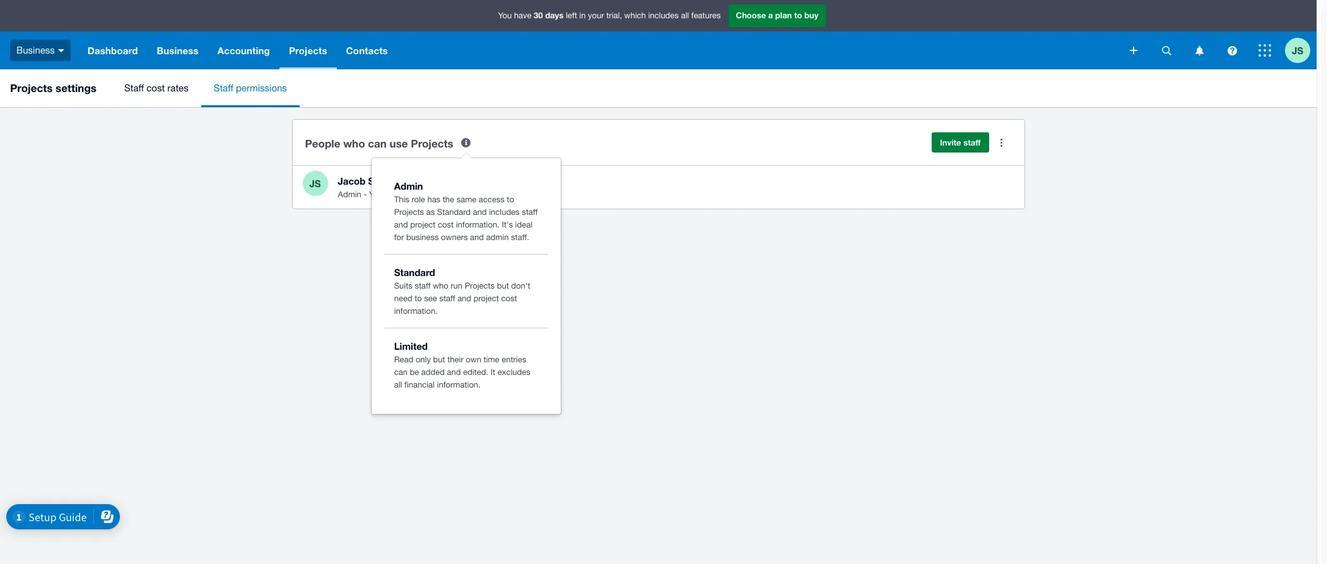 Task type: locate. For each thing, give the bounding box(es) containing it.
0 vertical spatial cost
[[147, 83, 165, 93]]

staff permissions link
[[201, 69, 300, 107]]

banner containing js
[[0, 0, 1317, 69]]

can down read
[[394, 368, 408, 377]]

standard inside standard suits staff who run projects but don't need to see staff and project cost information.
[[394, 267, 435, 278]]

can
[[368, 137, 387, 150], [385, 190, 399, 199], [394, 368, 408, 377]]

2 vertical spatial to
[[415, 294, 422, 304]]

0 horizontal spatial admin
[[338, 190, 361, 199]]

svg image
[[1259, 44, 1271, 57], [1195, 46, 1204, 55], [1228, 46, 1237, 55], [1130, 47, 1138, 54]]

staff inside button
[[964, 138, 981, 148]]

staff down run
[[439, 294, 455, 304]]

staff
[[964, 138, 981, 148], [522, 208, 538, 217], [415, 281, 431, 291], [439, 294, 455, 304]]

business up projects settings
[[16, 45, 55, 55]]

only
[[416, 355, 431, 365]]

staff inside 'link'
[[214, 83, 233, 93]]

0 horizontal spatial all
[[394, 381, 402, 390]]

to right access
[[507, 195, 514, 204]]

1 vertical spatial information.
[[394, 307, 438, 316]]

includes up it's
[[489, 208, 520, 217]]

0 vertical spatial all
[[681, 11, 689, 20]]

projects inside dropdown button
[[289, 45, 327, 56]]

information. inside limited read only but their own time entries can be added and edited. it excludes all financial information.
[[437, 381, 481, 390]]

1 vertical spatial your
[[431, 190, 447, 199]]

more options image
[[989, 130, 1014, 155]]

staff down "dashboard"
[[124, 83, 144, 93]]

same
[[457, 195, 477, 204]]

business button
[[147, 32, 208, 69]]

1 staff from the left
[[124, 83, 144, 93]]

0 horizontal spatial staff
[[124, 83, 144, 93]]

you have 30 days left in your trial, which includes all features
[[498, 10, 721, 20]]

1 vertical spatial cost
[[438, 220, 454, 230]]

permissions inside "jacob simon (you) admin - you can not edit your own permissions"
[[467, 190, 511, 199]]

1 horizontal spatial project
[[474, 294, 499, 304]]

business button
[[0, 32, 78, 69]]

0 horizontal spatial but
[[433, 355, 445, 365]]

1 vertical spatial permissions
[[467, 190, 511, 199]]

and down run
[[458, 294, 471, 304]]

0 horizontal spatial your
[[431, 190, 447, 199]]

0 horizontal spatial includes
[[489, 208, 520, 217]]

cost up owners
[[438, 220, 454, 230]]

1 vertical spatial who
[[433, 281, 448, 291]]

can left not
[[385, 190, 399, 199]]

information. down need
[[394, 307, 438, 316]]

limited read only but their own time entries can be added and edited. it excludes all financial information.
[[394, 341, 530, 390]]

days
[[545, 10, 564, 20]]

navigation containing dashboard
[[78, 32, 1121, 69]]

1 vertical spatial can
[[385, 190, 399, 199]]

read
[[394, 355, 413, 365]]

0 horizontal spatial js
[[309, 178, 321, 189]]

1 vertical spatial own
[[466, 355, 481, 365]]

to left buy
[[794, 10, 802, 20]]

1 vertical spatial but
[[433, 355, 445, 365]]

permissions down accounting
[[236, 83, 287, 93]]

buy
[[805, 10, 819, 20]]

0 vertical spatial your
[[588, 11, 604, 20]]

0 vertical spatial standard
[[437, 208, 471, 217]]

1 horizontal spatial who
[[433, 281, 448, 291]]

standard inside admin this role has the same access to projects as standard and includes staff and project cost information. it's ideal for business owners and admin staff.
[[437, 208, 471, 217]]

permissions up it's
[[467, 190, 511, 199]]

business inside business dropdown button
[[157, 45, 199, 56]]

you left have
[[498, 11, 512, 20]]

includes
[[648, 11, 679, 20], [489, 208, 520, 217]]

you inside you have 30 days left in your trial, which includes all features
[[498, 11, 512, 20]]

1 horizontal spatial your
[[588, 11, 604, 20]]

suits
[[394, 281, 413, 291]]

navigation
[[78, 32, 1121, 69]]

you right -
[[369, 190, 383, 199]]

1 horizontal spatial js
[[1292, 44, 1304, 56]]

and down their
[[447, 368, 461, 377]]

own right has
[[449, 190, 465, 199]]

business
[[16, 45, 55, 55], [157, 45, 199, 56]]

to left see
[[415, 294, 422, 304]]

all left 'financial'
[[394, 381, 402, 390]]

0 vertical spatial can
[[368, 137, 387, 150]]

who left run
[[433, 281, 448, 291]]

your right 'edit'
[[431, 190, 447, 199]]

1 horizontal spatial all
[[681, 11, 689, 20]]

standard
[[437, 208, 471, 217], [394, 267, 435, 278]]

js button
[[1285, 32, 1317, 69]]

cost inside standard suits staff who run projects but don't need to see staff and project cost information.
[[501, 294, 517, 304]]

1 vertical spatial you
[[369, 190, 383, 199]]

information.
[[456, 220, 500, 230], [394, 307, 438, 316], [437, 381, 481, 390]]

all inside limited read only but their own time entries can be added and edited. it excludes all financial information.
[[394, 381, 402, 390]]

who right people
[[343, 137, 365, 150]]

includes inside admin this role has the same access to projects as standard and includes staff and project cost information. it's ideal for business owners and admin staff.
[[489, 208, 520, 217]]

to inside standard suits staff who run projects but don't need to see staff and project cost information.
[[415, 294, 422, 304]]

cost down "don't" at left
[[501, 294, 517, 304]]

project right see
[[474, 294, 499, 304]]

who
[[343, 137, 365, 150], [433, 281, 448, 291]]

svg image
[[1162, 46, 1171, 55], [58, 49, 64, 52]]

contacts button
[[337, 32, 397, 69]]

information. inside admin this role has the same access to projects as standard and includes staff and project cost information. it's ideal for business owners and admin staff.
[[456, 220, 500, 230]]

0 vertical spatial own
[[449, 190, 465, 199]]

own up edited. on the bottom
[[466, 355, 481, 365]]

0 horizontal spatial who
[[343, 137, 365, 150]]

2 vertical spatial can
[[394, 368, 408, 377]]

2 vertical spatial cost
[[501, 294, 517, 304]]

financial
[[405, 381, 435, 390]]

business up "rates"
[[157, 45, 199, 56]]

1 horizontal spatial but
[[497, 281, 509, 291]]

own inside limited read only but their own time entries can be added and edited. it excludes all financial information.
[[466, 355, 481, 365]]

1 horizontal spatial cost
[[438, 220, 454, 230]]

information. up admin
[[456, 220, 500, 230]]

0 vertical spatial js
[[1292, 44, 1304, 56]]

ideal
[[515, 220, 533, 230]]

it
[[491, 368, 495, 377]]

your inside you have 30 days left in your trial, which includes all features
[[588, 11, 604, 20]]

accounting button
[[208, 32, 279, 69]]

but
[[497, 281, 509, 291], [433, 355, 445, 365]]

simon
[[368, 175, 397, 187]]

projects down this
[[394, 208, 424, 217]]

0 vertical spatial project
[[410, 220, 436, 230]]

standard up suits
[[394, 267, 435, 278]]

cost inside admin this role has the same access to projects as standard and includes staff and project cost information. it's ideal for business owners and admin staff.
[[438, 220, 454, 230]]

business
[[406, 233, 439, 242]]

project
[[410, 220, 436, 230], [474, 294, 499, 304]]

your right "in"
[[588, 11, 604, 20]]

js
[[1292, 44, 1304, 56], [309, 178, 321, 189]]

1 horizontal spatial includes
[[648, 11, 679, 20]]

role
[[412, 195, 425, 204]]

projects right run
[[465, 281, 495, 291]]

information. for limited
[[437, 381, 481, 390]]

0 vertical spatial information.
[[456, 220, 500, 230]]

and
[[473, 208, 487, 217], [394, 220, 408, 230], [470, 233, 484, 242], [458, 294, 471, 304], [447, 368, 461, 377]]

0 horizontal spatial permissions
[[236, 83, 287, 93]]

1 horizontal spatial you
[[498, 11, 512, 20]]

1 horizontal spatial to
[[507, 195, 514, 204]]

to inside admin this role has the same access to projects as standard and includes staff and project cost information. it's ideal for business owners and admin staff.
[[507, 195, 514, 204]]

1 vertical spatial project
[[474, 294, 499, 304]]

information. down edited. on the bottom
[[437, 381, 481, 390]]

invite
[[940, 138, 961, 148]]

staff inside admin this role has the same access to projects as standard and includes staff and project cost information. it's ideal for business owners and admin staff.
[[522, 208, 538, 217]]

0 horizontal spatial you
[[369, 190, 383, 199]]

30
[[534, 10, 543, 20]]

1 vertical spatial all
[[394, 381, 402, 390]]

project inside admin this role has the same access to projects as standard and includes staff and project cost information. it's ideal for business owners and admin staff.
[[410, 220, 436, 230]]

and left admin
[[470, 233, 484, 242]]

0 vertical spatial permissions
[[236, 83, 287, 93]]

staff
[[124, 83, 144, 93], [214, 83, 233, 93]]

your inside "jacob simon (you) admin - you can not edit your own permissions"
[[431, 190, 447, 199]]

projects
[[289, 45, 327, 56], [10, 81, 53, 95], [411, 137, 454, 150], [394, 208, 424, 217], [465, 281, 495, 291]]

edited.
[[463, 368, 488, 377]]

who inside standard suits staff who run projects but don't need to see staff and project cost information.
[[433, 281, 448, 291]]

staff right 'invite'
[[964, 138, 981, 148]]

1 horizontal spatial permissions
[[467, 190, 511, 199]]

0 horizontal spatial own
[[449, 190, 465, 199]]

but up the "added"
[[433, 355, 445, 365]]

the
[[443, 195, 454, 204]]

cost left "rates"
[[147, 83, 165, 93]]

0 vertical spatial but
[[497, 281, 509, 291]]

banner
[[0, 0, 1317, 69]]

1 horizontal spatial admin
[[394, 180, 423, 192]]

2 vertical spatial information.
[[437, 381, 481, 390]]

admin down jacob at the left of page
[[338, 190, 361, 199]]

admin
[[394, 180, 423, 192], [338, 190, 361, 199]]

0 horizontal spatial standard
[[394, 267, 435, 278]]

permissions
[[236, 83, 287, 93], [467, 190, 511, 199]]

all left features at top right
[[681, 11, 689, 20]]

1 horizontal spatial business
[[157, 45, 199, 56]]

to
[[794, 10, 802, 20], [507, 195, 514, 204], [415, 294, 422, 304]]

jacob simon (you) admin - you can not edit your own permissions
[[338, 175, 511, 199]]

admin up this
[[394, 180, 423, 192]]

projects settings
[[10, 81, 97, 95]]

can left use
[[368, 137, 387, 150]]

1 horizontal spatial own
[[466, 355, 481, 365]]

projects inside admin this role has the same access to projects as standard and includes staff and project cost information. it's ideal for business owners and admin staff.
[[394, 208, 424, 217]]

0 horizontal spatial to
[[415, 294, 422, 304]]

projects right use
[[411, 137, 454, 150]]

2 horizontal spatial cost
[[501, 294, 517, 304]]

can inside "jacob simon (you) admin - you can not edit your own permissions"
[[385, 190, 399, 199]]

staff up the ideal
[[522, 208, 538, 217]]

staff down the accounting popup button in the top of the page
[[214, 83, 233, 93]]

don't
[[511, 281, 530, 291]]

cost
[[147, 83, 165, 93], [438, 220, 454, 230], [501, 294, 517, 304]]

standard down the
[[437, 208, 471, 217]]

1 horizontal spatial staff
[[214, 83, 233, 93]]

1 vertical spatial standard
[[394, 267, 435, 278]]

0 vertical spatial you
[[498, 11, 512, 20]]

1 horizontal spatial svg image
[[1162, 46, 1171, 55]]

dashboard link
[[78, 32, 147, 69]]

0 vertical spatial includes
[[648, 11, 679, 20]]

includes right which
[[648, 11, 679, 20]]

1 vertical spatial js
[[309, 178, 321, 189]]

2 horizontal spatial to
[[794, 10, 802, 20]]

your
[[588, 11, 604, 20], [431, 190, 447, 199]]

staff cost rates
[[124, 83, 188, 93]]

1 vertical spatial includes
[[489, 208, 520, 217]]

0 horizontal spatial business
[[16, 45, 55, 55]]

standard suits staff who run projects but don't need to see staff and project cost information.
[[394, 267, 530, 316]]

people who can use projects
[[305, 137, 454, 150]]

0 horizontal spatial svg image
[[58, 49, 64, 52]]

all
[[681, 11, 689, 20], [394, 381, 402, 390]]

staff for staff permissions
[[214, 83, 233, 93]]

0 horizontal spatial project
[[410, 220, 436, 230]]

admin
[[486, 233, 509, 242]]

projects left contacts dropdown button
[[289, 45, 327, 56]]

their
[[448, 355, 464, 365]]

1 vertical spatial to
[[507, 195, 514, 204]]

you
[[498, 11, 512, 20], [369, 190, 383, 199]]

staff permissions
[[214, 83, 287, 93]]

own
[[449, 190, 465, 199], [466, 355, 481, 365]]

but left "don't" at left
[[497, 281, 509, 291]]

admin inside "jacob simon (you) admin - you can not edit your own permissions"
[[338, 190, 361, 199]]

1 horizontal spatial standard
[[437, 208, 471, 217]]

trial,
[[607, 11, 622, 20]]

more info image
[[454, 130, 479, 155]]

2 staff from the left
[[214, 83, 233, 93]]

has
[[427, 195, 441, 204]]

project up business
[[410, 220, 436, 230]]



Task type: vqa. For each thing, say whether or not it's contained in the screenshot.
bottommost &
no



Task type: describe. For each thing, give the bounding box(es) containing it.
excludes
[[498, 368, 530, 377]]

use
[[390, 137, 408, 150]]

information. for admin
[[456, 220, 500, 230]]

not
[[401, 190, 413, 199]]

accounting
[[218, 45, 270, 56]]

staff up see
[[415, 281, 431, 291]]

run
[[451, 281, 463, 291]]

choose a plan to buy
[[736, 10, 819, 20]]

invite staff
[[940, 138, 981, 148]]

rates
[[167, 83, 188, 93]]

permissions inside 'link'
[[236, 83, 287, 93]]

you inside "jacob simon (you) admin - you can not edit your own permissions"
[[369, 190, 383, 199]]

and down access
[[473, 208, 487, 217]]

staff for staff cost rates
[[124, 83, 144, 93]]

0 horizontal spatial cost
[[147, 83, 165, 93]]

and inside standard suits staff who run projects but don't need to see staff and project cost information.
[[458, 294, 471, 304]]

includes inside you have 30 days left in your trial, which includes all features
[[648, 11, 679, 20]]

admin inside admin this role has the same access to projects as standard and includes staff and project cost information. it's ideal for business owners and admin staff.
[[394, 180, 423, 192]]

be
[[410, 368, 419, 377]]

all inside you have 30 days left in your trial, which includes all features
[[681, 11, 689, 20]]

limited
[[394, 341, 428, 352]]

see
[[424, 294, 437, 304]]

and up for
[[394, 220, 408, 230]]

-
[[364, 190, 367, 199]]

features
[[691, 11, 721, 20]]

projects down business popup button
[[10, 81, 53, 95]]

time
[[484, 355, 499, 365]]

which
[[624, 11, 646, 20]]

as
[[426, 208, 435, 217]]

choose
[[736, 10, 766, 20]]

information. inside standard suits staff who run projects but don't need to see staff and project cost information.
[[394, 307, 438, 316]]

but inside standard suits staff who run projects but don't need to see staff and project cost information.
[[497, 281, 509, 291]]

edit
[[415, 190, 429, 199]]

js inside popup button
[[1292, 44, 1304, 56]]

projects button
[[279, 32, 337, 69]]

left
[[566, 11, 577, 20]]

admin this role has the same access to projects as standard and includes staff and project cost information. it's ideal for business owners and admin staff.
[[394, 180, 538, 242]]

business inside business popup button
[[16, 45, 55, 55]]

in
[[579, 11, 586, 20]]

projects inside standard suits staff who run projects but don't need to see staff and project cost information.
[[465, 281, 495, 291]]

staff cost rates link
[[112, 69, 201, 107]]

for
[[394, 233, 404, 242]]

but inside limited read only but their own time entries can be added and edited. it excludes all financial information.
[[433, 355, 445, 365]]

dashboard
[[88, 45, 138, 56]]

own inside "jacob simon (you) admin - you can not edit your own permissions"
[[449, 190, 465, 199]]

entries
[[502, 355, 526, 365]]

0 vertical spatial who
[[343, 137, 365, 150]]

can inside limited read only but their own time entries can be added and edited. it excludes all financial information.
[[394, 368, 408, 377]]

0 vertical spatial to
[[794, 10, 802, 20]]

it's
[[502, 220, 513, 230]]

access
[[479, 195, 505, 204]]

this
[[394, 195, 409, 204]]

added
[[421, 368, 445, 377]]

staff.
[[511, 233, 529, 242]]

a
[[768, 10, 773, 20]]

project inside standard suits staff who run projects but don't need to see staff and project cost information.
[[474, 294, 499, 304]]

plan
[[775, 10, 792, 20]]

need
[[394, 294, 412, 304]]

svg image inside business popup button
[[58, 49, 64, 52]]

settings
[[56, 81, 97, 95]]

(you)
[[399, 175, 422, 187]]

owners
[[441, 233, 468, 242]]

people
[[305, 137, 340, 150]]

invite staff button
[[932, 133, 989, 153]]

and inside limited read only but their own time entries can be added and edited. it excludes all financial information.
[[447, 368, 461, 377]]

jacob
[[338, 175, 366, 187]]

contacts
[[346, 45, 388, 56]]

have
[[514, 11, 532, 20]]



